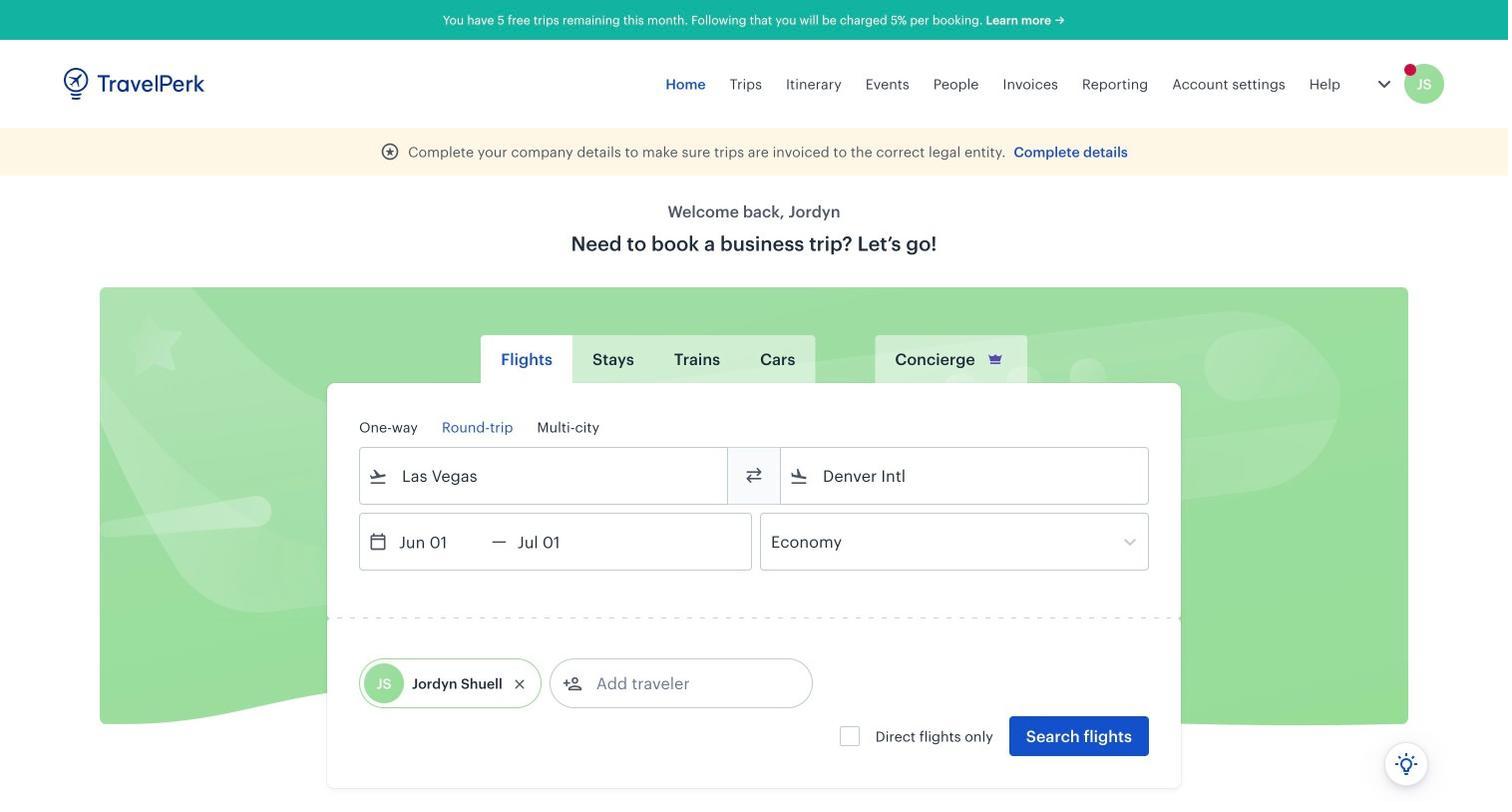 Task type: describe. For each thing, give the bounding box(es) containing it.
Add traveler search field
[[583, 668, 790, 700]]

Depart text field
[[388, 514, 492, 570]]

Return text field
[[507, 514, 610, 570]]



Task type: vqa. For each thing, say whether or not it's contained in the screenshot.
From search field
yes



Task type: locate. For each thing, give the bounding box(es) containing it.
From search field
[[388, 460, 701, 492]]

To search field
[[809, 460, 1123, 492]]



